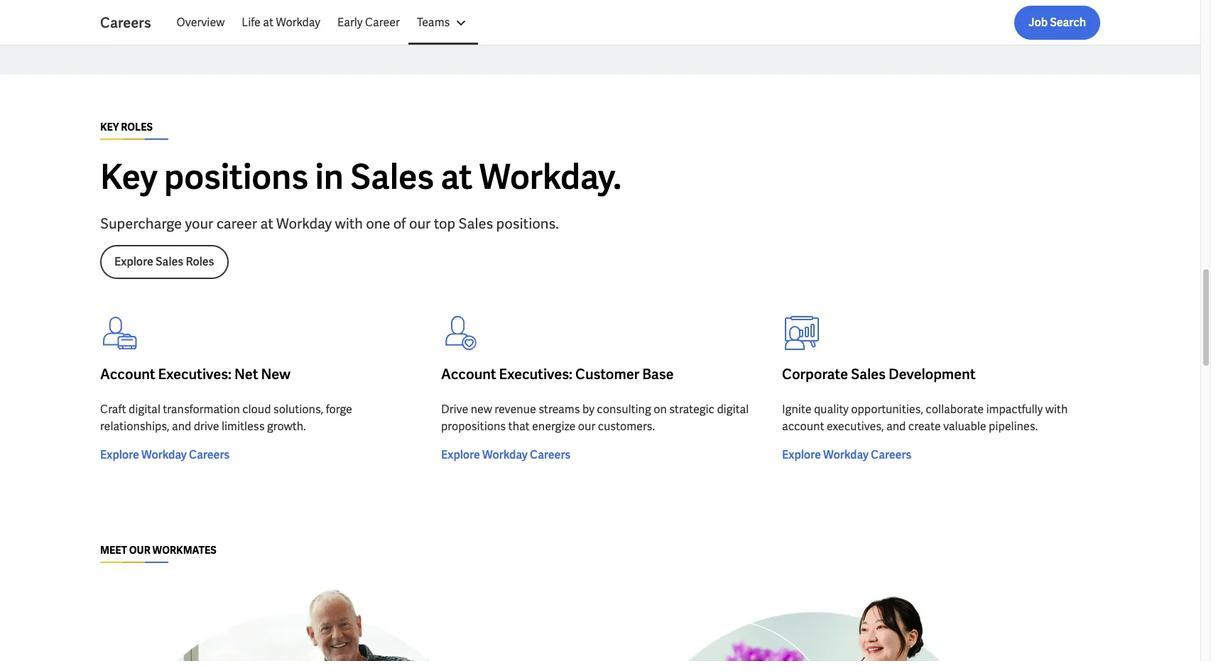 Task type: describe. For each thing, give the bounding box(es) containing it.
customer
[[575, 365, 640, 384]]

account for account executives: customer base
[[441, 365, 496, 384]]

our
[[129, 544, 150, 557]]

0 vertical spatial our
[[409, 215, 431, 233]]

your
[[185, 215, 213, 233]]

consulting
[[597, 402, 651, 417]]

explore for corporate sales development
[[782, 448, 821, 463]]

explore sales roles
[[114, 255, 214, 270]]

by
[[583, 402, 595, 417]]

energize
[[532, 419, 576, 434]]

teams button
[[408, 6, 478, 40]]

workmates
[[152, 544, 216, 557]]

revenue
[[495, 402, 536, 417]]

opportunities,
[[851, 402, 924, 417]]

craft digital transformation cloud solutions, forge relationships, and drive limitless growth.
[[100, 402, 352, 434]]

and inside ignite quality opportunities, collaborate impactfully with account executives, and create valuable pipelines.
[[887, 419, 906, 434]]

account executives: net new
[[100, 365, 290, 384]]

sales right top
[[459, 215, 493, 233]]

explore workday careers link for development
[[782, 447, 912, 464]]

limitless
[[222, 419, 265, 434]]

executives: for customer
[[499, 365, 573, 384]]

career
[[216, 215, 257, 233]]

with for development
[[1045, 402, 1068, 417]]

one
[[366, 215, 390, 233]]

career
[[365, 15, 400, 30]]

sales up opportunities, on the bottom right of the page
[[851, 365, 886, 384]]

teams
[[417, 15, 450, 30]]

workday for corporate sales development
[[823, 448, 869, 463]]

careers for account executives: net new
[[189, 448, 230, 463]]

account for account executives: net new
[[100, 365, 155, 384]]

roles
[[186, 255, 214, 270]]

explore workday careers for net
[[100, 448, 230, 463]]

early
[[337, 15, 363, 30]]

early career link
[[329, 6, 408, 40]]

valuable
[[944, 419, 987, 434]]

drive
[[441, 402, 468, 417]]

and inside the 'craft digital transformation cloud solutions, forge relationships, and drive limitless growth.'
[[172, 419, 191, 434]]

ignite quality opportunities, collaborate impactfully with account executives, and create valuable pipelines.
[[782, 402, 1068, 434]]

life
[[242, 15, 261, 30]]

positions.
[[496, 215, 559, 233]]

relationships,
[[100, 419, 169, 434]]

sales up "of"
[[350, 155, 434, 199]]

supercharge
[[100, 215, 182, 233]]

at inside list
[[263, 15, 274, 30]]

job
[[1029, 15, 1048, 30]]

new
[[261, 365, 290, 384]]

overview
[[177, 15, 225, 30]]

ignite
[[782, 402, 812, 417]]

workday.
[[479, 155, 622, 199]]

key positions in sales at workday.
[[100, 155, 622, 199]]

craft
[[100, 402, 126, 417]]

transformation
[[163, 402, 240, 417]]

impactfully
[[986, 402, 1043, 417]]

drive
[[194, 419, 219, 434]]

our inside drive new revenue streams by consulting on strategic digital propositions that energize our customers.
[[578, 419, 596, 434]]

propositions
[[441, 419, 506, 434]]

explore workday careers for customer
[[441, 448, 571, 463]]

streams
[[539, 402, 580, 417]]

supercharge your career at workday with one of our top sales positions.
[[100, 215, 559, 233]]

cloud
[[242, 402, 271, 417]]

on
[[654, 402, 667, 417]]



Task type: locate. For each thing, give the bounding box(es) containing it.
with right impactfully at the right of page
[[1045, 402, 1068, 417]]

new
[[471, 402, 492, 417]]

1 vertical spatial at
[[441, 155, 473, 199]]

explore for account executives: customer base
[[441, 448, 480, 463]]

and down opportunities, on the bottom right of the page
[[887, 419, 906, 434]]

digital up relationships,
[[129, 402, 160, 417]]

our
[[409, 215, 431, 233], [578, 419, 596, 434]]

explore for key roles
[[114, 255, 153, 270]]

explore inside 'link'
[[114, 255, 153, 270]]

in
[[315, 155, 344, 199]]

0 vertical spatial with
[[335, 215, 363, 233]]

solutions,
[[273, 402, 323, 417]]

collaborate
[[926, 402, 984, 417]]

explore workday careers
[[100, 448, 230, 463], [441, 448, 571, 463], [782, 448, 912, 463]]

menu
[[168, 6, 478, 40]]

account up "craft"
[[100, 365, 155, 384]]

explore
[[114, 255, 153, 270], [100, 448, 139, 463], [441, 448, 480, 463], [782, 448, 821, 463]]

1 horizontal spatial account
[[441, 365, 496, 384]]

workday down 'executives,'
[[823, 448, 869, 463]]

1 vertical spatial our
[[578, 419, 596, 434]]

account up new
[[441, 365, 496, 384]]

account
[[100, 365, 155, 384], [441, 365, 496, 384]]

explore sales roles link
[[100, 245, 228, 279]]

1 horizontal spatial with
[[1045, 402, 1068, 417]]

1 horizontal spatial executives:
[[499, 365, 573, 384]]

1 horizontal spatial and
[[887, 419, 906, 434]]

life at workday
[[242, 15, 320, 30]]

overview link
[[168, 6, 233, 40]]

1 horizontal spatial digital
[[717, 402, 749, 417]]

growth.
[[267, 419, 306, 434]]

strategic
[[669, 402, 715, 417]]

2 explore workday careers link from the left
[[441, 447, 571, 464]]

of
[[393, 215, 406, 233]]

careers for corporate sales development
[[871, 448, 912, 463]]

2 vertical spatial at
[[260, 215, 273, 233]]

at right 'career'
[[260, 215, 273, 233]]

roles
[[121, 121, 153, 134]]

1 horizontal spatial explore workday careers
[[441, 448, 571, 463]]

explore workday careers link for net
[[100, 447, 230, 464]]

customers.
[[598, 419, 655, 434]]

sales inside 'link'
[[156, 255, 183, 270]]

workday down "that"
[[482, 448, 528, 463]]

at
[[263, 15, 274, 30], [441, 155, 473, 199], [260, 215, 273, 233]]

1 vertical spatial with
[[1045, 402, 1068, 417]]

0 horizontal spatial explore workday careers
[[100, 448, 230, 463]]

0 horizontal spatial our
[[409, 215, 431, 233]]

sales left roles at the top
[[156, 255, 183, 270]]

that
[[508, 419, 530, 434]]

pipelines.
[[989, 419, 1038, 434]]

workday
[[276, 15, 320, 30], [276, 215, 332, 233], [141, 448, 187, 463], [482, 448, 528, 463], [823, 448, 869, 463]]

workday for account executives: net new
[[141, 448, 187, 463]]

explore workday careers link down "that"
[[441, 447, 571, 464]]

explore workday careers link down relationships,
[[100, 447, 230, 464]]

job search
[[1029, 15, 1086, 30]]

explore workday careers link for customer
[[441, 447, 571, 464]]

explore down the propositions
[[441, 448, 480, 463]]

explore down account
[[782, 448, 821, 463]]

with
[[335, 215, 363, 233], [1045, 402, 1068, 417]]

key roles
[[100, 121, 153, 134]]

executives: up revenue
[[499, 365, 573, 384]]

at up top
[[441, 155, 473, 199]]

0 horizontal spatial executives:
[[158, 365, 232, 384]]

3 explore workday careers link from the left
[[782, 447, 912, 464]]

explore workday careers down relationships,
[[100, 448, 230, 463]]

digital
[[129, 402, 160, 417], [717, 402, 749, 417]]

explore for account executives: net new
[[100, 448, 139, 463]]

explore workday careers for development
[[782, 448, 912, 463]]

key
[[100, 155, 157, 199]]

explore workday careers down "that"
[[441, 448, 571, 463]]

2 executives: from the left
[[499, 365, 573, 384]]

life at workday link
[[233, 6, 329, 40]]

workday down in
[[276, 215, 332, 233]]

our down by
[[578, 419, 596, 434]]

base
[[642, 365, 674, 384]]

with for in
[[335, 215, 363, 233]]

positions
[[164, 155, 308, 199]]

explore down the supercharge
[[114, 255, 153, 270]]

early career
[[337, 15, 400, 30]]

meet our workmates
[[100, 544, 216, 557]]

development
[[889, 365, 976, 384]]

digital inside drive new revenue streams by consulting on strategic digital propositions that energize our customers.
[[717, 402, 749, 417]]

with left "one"
[[335, 215, 363, 233]]

3 explore workday careers from the left
[[782, 448, 912, 463]]

2 digital from the left
[[717, 402, 749, 417]]

0 horizontal spatial digital
[[129, 402, 160, 417]]

0 horizontal spatial with
[[335, 215, 363, 233]]

executives: for net
[[158, 365, 232, 384]]

digital inside the 'craft digital transformation cloud solutions, forge relationships, and drive limitless growth.'
[[129, 402, 160, 417]]

0 vertical spatial at
[[263, 15, 274, 30]]

2 account from the left
[[441, 365, 496, 384]]

workday down relationships,
[[141, 448, 187, 463]]

2 and from the left
[[887, 419, 906, 434]]

sales
[[350, 155, 434, 199], [459, 215, 493, 233], [156, 255, 183, 270], [851, 365, 886, 384]]

at right life
[[263, 15, 274, 30]]

drive new revenue streams by consulting on strategic digital propositions that energize our customers.
[[441, 402, 749, 434]]

explore down relationships,
[[100, 448, 139, 463]]

workday inside the life at workday link
[[276, 15, 320, 30]]

careers
[[100, 13, 151, 32], [189, 448, 230, 463], [530, 448, 571, 463], [871, 448, 912, 463]]

2 horizontal spatial explore workday careers link
[[782, 447, 912, 464]]

with inside ignite quality opportunities, collaborate impactfully with account executives, and create valuable pipelines.
[[1045, 402, 1068, 417]]

create
[[908, 419, 941, 434]]

meet
[[100, 544, 127, 557]]

search
[[1050, 15, 1086, 30]]

executives,
[[827, 419, 884, 434]]

2 explore workday careers from the left
[[441, 448, 571, 463]]

corporate sales development
[[782, 365, 976, 384]]

list containing overview
[[168, 6, 1100, 40]]

job search link
[[1015, 6, 1100, 40]]

forge
[[326, 402, 352, 417]]

explore workday careers link down 'executives,'
[[782, 447, 912, 464]]

1 digital from the left
[[129, 402, 160, 417]]

0 horizontal spatial account
[[100, 365, 155, 384]]

menu containing overview
[[168, 6, 478, 40]]

workday for account executives: customer base
[[482, 448, 528, 463]]

2 horizontal spatial explore workday careers
[[782, 448, 912, 463]]

and left drive
[[172, 419, 191, 434]]

careers link
[[100, 13, 168, 33]]

corporate
[[782, 365, 848, 384]]

1 executives: from the left
[[158, 365, 232, 384]]

explore workday careers link
[[100, 447, 230, 464], [441, 447, 571, 464], [782, 447, 912, 464]]

our right "of"
[[409, 215, 431, 233]]

1 explore workday careers from the left
[[100, 448, 230, 463]]

net
[[234, 365, 258, 384]]

careers for account executives: customer base
[[530, 448, 571, 463]]

1 explore workday careers link from the left
[[100, 447, 230, 464]]

1 horizontal spatial explore workday careers link
[[441, 447, 571, 464]]

image of workmate dean who is a principal managing partner image
[[100, 581, 504, 661]]

image of workmate fumi who is in customer sales development image
[[612, 581, 1015, 661]]

digital right the strategic
[[717, 402, 749, 417]]

executives:
[[158, 365, 232, 384], [499, 365, 573, 384]]

explore workday careers down 'executives,'
[[782, 448, 912, 463]]

list
[[168, 6, 1100, 40]]

1 account from the left
[[100, 365, 155, 384]]

0 horizontal spatial explore workday careers link
[[100, 447, 230, 464]]

account executives: customer base
[[441, 365, 674, 384]]

account
[[782, 419, 824, 434]]

0 horizontal spatial and
[[172, 419, 191, 434]]

quality
[[814, 402, 849, 417]]

1 horizontal spatial our
[[578, 419, 596, 434]]

key
[[100, 121, 119, 134]]

executives: up 'transformation'
[[158, 365, 232, 384]]

and
[[172, 419, 191, 434], [887, 419, 906, 434]]

workday right life
[[276, 15, 320, 30]]

top
[[434, 215, 456, 233]]

1 and from the left
[[172, 419, 191, 434]]



Task type: vqa. For each thing, say whether or not it's contained in the screenshot.
"Account Executives: Net New"
yes



